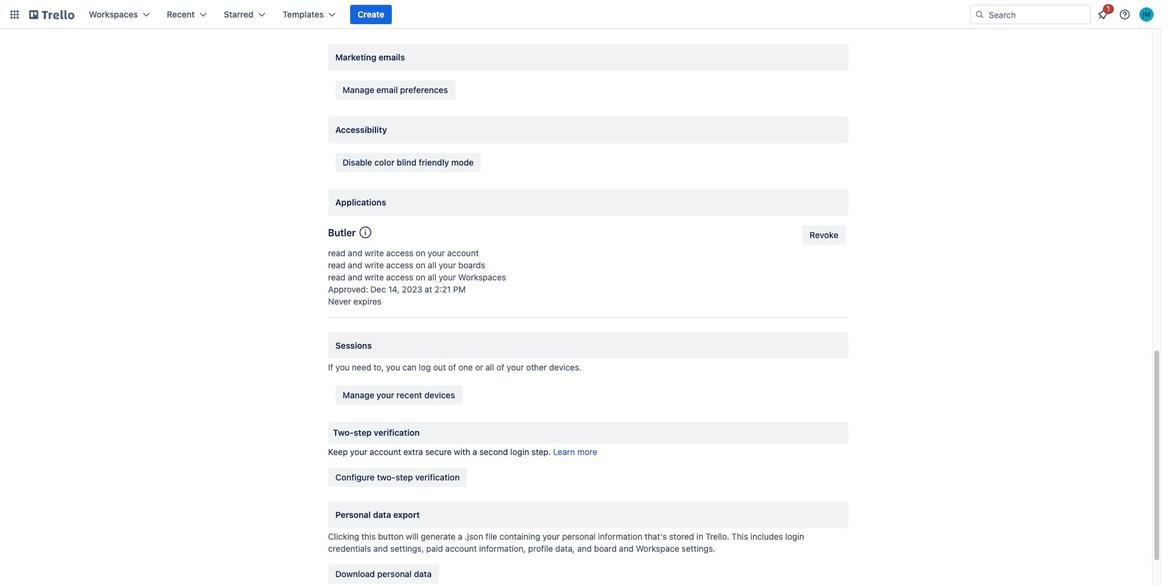 Task type: describe. For each thing, give the bounding box(es) containing it.
primary element
[[0, 0, 1161, 29]]

search image
[[975, 10, 984, 19]]

back to home image
[[29, 5, 74, 24]]



Task type: vqa. For each thing, say whether or not it's contained in the screenshot.
search image
yes



Task type: locate. For each thing, give the bounding box(es) containing it.
jeremy miller (jeremymiller198) image
[[1139, 7, 1154, 22]]

None button
[[802, 226, 846, 245]]

open information menu image
[[1119, 8, 1131, 21]]

Search field
[[970, 5, 1091, 24]]

1 notification image
[[1096, 7, 1110, 22]]



